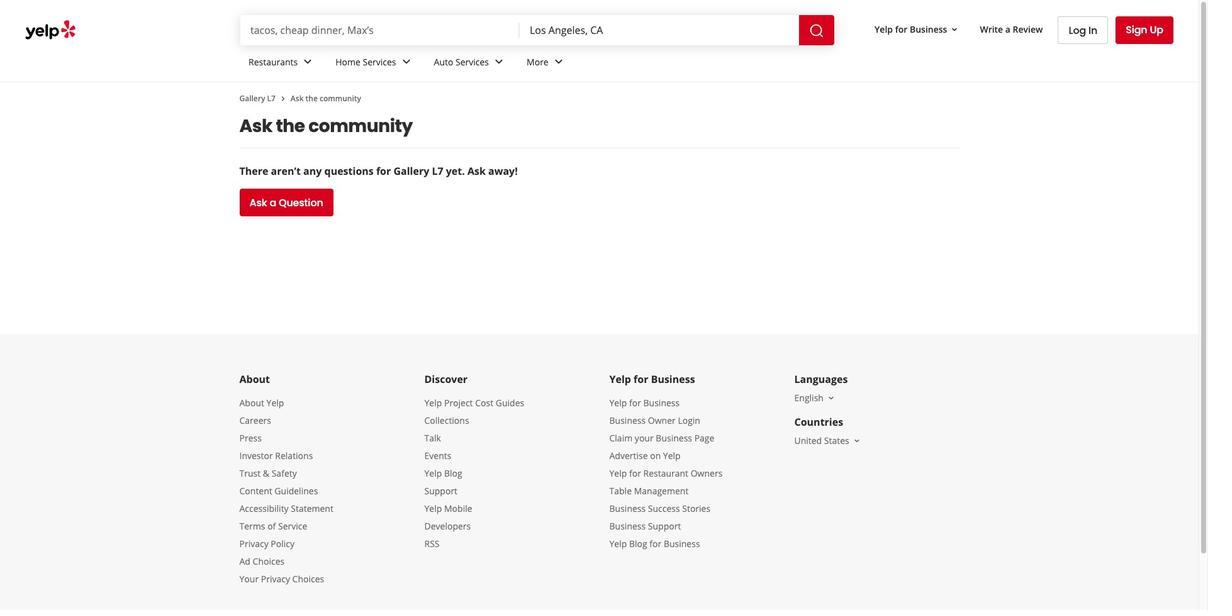 Task type: describe. For each thing, give the bounding box(es) containing it.
table management link
[[609, 485, 689, 497]]

1 horizontal spatial l7
[[432, 164, 443, 178]]

yelp for restaurant owners link
[[609, 468, 723, 480]]

review
[[1013, 23, 1043, 35]]

0 vertical spatial gallery
[[239, 93, 265, 104]]

ask a question link
[[239, 189, 333, 216]]

stories
[[682, 503, 711, 515]]

investor relations link
[[239, 450, 313, 462]]

press link
[[239, 432, 262, 444]]

content guidelines link
[[239, 485, 318, 497]]

mobile
[[444, 503, 472, 515]]

page
[[694, 432, 714, 444]]

ad choices link
[[239, 556, 285, 568]]

write a review link
[[975, 18, 1048, 41]]

auto services
[[434, 56, 489, 68]]

yelp inside about yelp careers press investor relations trust & safety content guidelines accessibility statement terms of service privacy policy ad choices your privacy choices
[[267, 397, 284, 409]]

yelp for business button
[[870, 18, 965, 41]]

24 chevron down v2 image for more
[[551, 54, 566, 69]]

advertise on yelp link
[[609, 450, 681, 462]]

press
[[239, 432, 262, 444]]

about for about yelp careers press investor relations trust & safety content guidelines accessibility statement terms of service privacy policy ad choices your privacy choices
[[239, 397, 264, 409]]

content
[[239, 485, 272, 497]]

services for auto services
[[456, 56, 489, 68]]

about yelp careers press investor relations trust & safety content guidelines accessibility statement terms of service privacy policy ad choices your privacy choices
[[239, 397, 333, 585]]

log
[[1069, 23, 1086, 37]]

states
[[824, 435, 849, 447]]

support inside yelp for business business owner login claim your business page advertise on yelp yelp for restaurant owners table management business success stories business support yelp blog for business
[[648, 520, 681, 532]]

relations
[[275, 450, 313, 462]]

a for ask
[[270, 195, 276, 210]]

there aren't any questions for gallery l7 yet. ask away!
[[239, 164, 518, 178]]

on
[[650, 450, 661, 462]]

questions
[[324, 164, 374, 178]]

terms of service link
[[239, 520, 307, 532]]

restaurants link
[[238, 45, 325, 82]]

yelp project cost guides link
[[424, 397, 524, 409]]

Near text field
[[530, 23, 789, 37]]

yelp for business business owner login claim your business page advertise on yelp yelp for restaurant owners table management business success stories business support yelp blog for business
[[609, 397, 723, 550]]

a for write
[[1005, 23, 1011, 35]]

services for home services
[[363, 56, 396, 68]]

24 chevron down v2 image for home services
[[399, 54, 414, 69]]

english button
[[794, 392, 836, 404]]

countries
[[794, 415, 843, 429]]

business categories element
[[238, 45, 1174, 82]]

rss
[[424, 538, 440, 550]]

about for about
[[239, 373, 270, 386]]

safety
[[272, 468, 297, 480]]

yelp mobile link
[[424, 503, 472, 515]]

log in link
[[1058, 16, 1108, 44]]

rss link
[[424, 538, 440, 550]]

guidelines
[[275, 485, 318, 497]]

1 vertical spatial the
[[276, 114, 305, 138]]

login
[[678, 415, 700, 427]]

accessibility statement link
[[239, 503, 333, 515]]

guides
[[496, 397, 524, 409]]

privacy policy link
[[239, 538, 295, 550]]

developers link
[[424, 520, 471, 532]]

yelp blog link
[[424, 468, 462, 480]]

project
[[444, 397, 473, 409]]

statement
[[291, 503, 333, 515]]

Find text field
[[250, 23, 510, 37]]

united
[[794, 435, 822, 447]]

restaurants
[[249, 56, 298, 68]]

success
[[648, 503, 680, 515]]

yelp for business inside yelp for business button
[[875, 23, 947, 35]]

blog inside yelp project cost guides collections talk events yelp blog support yelp mobile developers rss
[[444, 468, 462, 480]]

1 vertical spatial choices
[[292, 573, 324, 585]]

16 chevron down v2 image for languages
[[826, 393, 836, 403]]

0 horizontal spatial l7
[[267, 93, 276, 104]]

collections link
[[424, 415, 469, 427]]

business success stories link
[[609, 503, 711, 515]]

sign up link
[[1116, 16, 1174, 44]]

trust
[[239, 468, 261, 480]]

about yelp link
[[239, 397, 284, 409]]

business inside button
[[910, 23, 947, 35]]

write a review
[[980, 23, 1043, 35]]

united states
[[794, 435, 849, 447]]

log in
[[1069, 23, 1098, 37]]

business owner login link
[[609, 415, 700, 427]]

of
[[268, 520, 276, 532]]

collections
[[424, 415, 469, 427]]

blog inside yelp for business business owner login claim your business page advertise on yelp yelp for restaurant owners table management business success stories business support yelp blog for business
[[629, 538, 647, 550]]

support inside yelp project cost guides collections talk events yelp blog support yelp mobile developers rss
[[424, 485, 458, 497]]

home services
[[336, 56, 396, 68]]

talk
[[424, 432, 441, 444]]

in
[[1089, 23, 1098, 37]]

1 horizontal spatial gallery
[[394, 164, 429, 178]]

sign
[[1126, 23, 1148, 37]]

1 vertical spatial privacy
[[261, 573, 290, 585]]

sign up
[[1126, 23, 1164, 37]]

1 horizontal spatial the
[[306, 93, 318, 104]]

restaurant
[[643, 468, 688, 480]]

16 chevron down v2 image for countries
[[852, 436, 862, 446]]

english
[[794, 392, 824, 404]]



Task type: vqa. For each thing, say whether or not it's contained in the screenshot.
the "Terms"
yes



Task type: locate. For each thing, give the bounding box(es) containing it.
0 horizontal spatial gallery
[[239, 93, 265, 104]]

2 24 chevron down v2 image from the left
[[491, 54, 507, 69]]

privacy
[[239, 538, 269, 550], [261, 573, 290, 585]]

16 chevron down v2 image inside yelp for business button
[[950, 24, 960, 34]]

l7 left yet.
[[432, 164, 443, 178]]

16 chevron right v2 image
[[278, 94, 288, 104]]

table
[[609, 485, 632, 497]]

24 chevron down v2 image right more at the left top of page
[[551, 54, 566, 69]]

aren't
[[271, 164, 301, 178]]

away!
[[488, 164, 518, 178]]

1 horizontal spatial a
[[1005, 23, 1011, 35]]

none field near
[[530, 23, 789, 37]]

1 vertical spatial ask the community
[[239, 114, 413, 138]]

the down 16 chevron right v2 'image'
[[276, 114, 305, 138]]

None field
[[250, 23, 510, 37], [530, 23, 789, 37]]

a
[[1005, 23, 1011, 35], [270, 195, 276, 210]]

about inside about yelp careers press investor relations trust & safety content guidelines accessibility statement terms of service privacy policy ad choices your privacy choices
[[239, 397, 264, 409]]

owners
[[691, 468, 723, 480]]

0 horizontal spatial none field
[[250, 23, 510, 37]]

careers
[[239, 415, 271, 427]]

24 chevron down v2 image for auto services
[[491, 54, 507, 69]]

yelp blog for business link
[[609, 538, 700, 550]]

choices
[[253, 556, 285, 568], [292, 573, 324, 585]]

community
[[320, 93, 361, 104], [308, 114, 413, 138]]

support link
[[424, 485, 458, 497]]

1 vertical spatial community
[[308, 114, 413, 138]]

talk link
[[424, 432, 441, 444]]

ask the community down 24 chevron down v2 icon
[[291, 93, 361, 104]]

0 horizontal spatial 16 chevron down v2 image
[[826, 393, 836, 403]]

1 horizontal spatial yelp for business
[[875, 23, 947, 35]]

yelp for business link
[[609, 397, 680, 409]]

support
[[424, 485, 458, 497], [648, 520, 681, 532]]

1 vertical spatial l7
[[432, 164, 443, 178]]

up
[[1150, 23, 1164, 37]]

16 chevron down v2 image left write at the top right of page
[[950, 24, 960, 34]]

privacy down ad choices link
[[261, 573, 290, 585]]

24 chevron down v2 image right auto services
[[491, 54, 507, 69]]

0 horizontal spatial choices
[[253, 556, 285, 568]]

united states button
[[794, 435, 862, 447]]

yelp project cost guides collections talk events yelp blog support yelp mobile developers rss
[[424, 397, 524, 550]]

claim your business page link
[[609, 432, 714, 444]]

1 vertical spatial about
[[239, 397, 264, 409]]

0 horizontal spatial yelp for business
[[609, 373, 695, 386]]

1 none field from the left
[[250, 23, 510, 37]]

1 vertical spatial support
[[648, 520, 681, 532]]

events link
[[424, 450, 451, 462]]

ask right yet.
[[468, 164, 486, 178]]

gallery left yet.
[[394, 164, 429, 178]]

ask down gallery l7 link
[[239, 114, 272, 138]]

0 horizontal spatial the
[[276, 114, 305, 138]]

business support link
[[609, 520, 681, 532]]

16 chevron down v2 image inside english popup button
[[826, 393, 836, 403]]

ask the community up the any
[[239, 114, 413, 138]]

1 horizontal spatial blog
[[629, 538, 647, 550]]

l7
[[267, 93, 276, 104], [432, 164, 443, 178]]

about up careers
[[239, 397, 264, 409]]

0 horizontal spatial a
[[270, 195, 276, 210]]

1 vertical spatial a
[[270, 195, 276, 210]]

yelp inside yelp for business button
[[875, 23, 893, 35]]

16 chevron down v2 image right states
[[852, 436, 862, 446]]

16 chevron down v2 image inside united states popup button
[[852, 436, 862, 446]]

&
[[263, 468, 269, 480]]

search image
[[809, 23, 824, 38]]

advertise
[[609, 450, 648, 462]]

a right write at the top right of page
[[1005, 23, 1011, 35]]

2 vertical spatial 16 chevron down v2 image
[[852, 436, 862, 446]]

claim
[[609, 432, 633, 444]]

more
[[527, 56, 549, 68]]

services
[[363, 56, 396, 68], [456, 56, 489, 68]]

policy
[[271, 538, 295, 550]]

2 none field from the left
[[530, 23, 789, 37]]

1 vertical spatial yelp for business
[[609, 373, 695, 386]]

0 vertical spatial choices
[[253, 556, 285, 568]]

your privacy choices link
[[239, 573, 324, 585]]

the
[[306, 93, 318, 104], [276, 114, 305, 138]]

1 horizontal spatial none field
[[530, 23, 789, 37]]

investor
[[239, 450, 273, 462]]

a left question
[[270, 195, 276, 210]]

none field up business categories element
[[530, 23, 789, 37]]

yelp
[[875, 23, 893, 35], [609, 373, 631, 386], [267, 397, 284, 409], [424, 397, 442, 409], [609, 397, 627, 409], [663, 450, 681, 462], [424, 468, 442, 480], [609, 468, 627, 480], [424, 503, 442, 515], [609, 538, 627, 550]]

any
[[303, 164, 322, 178]]

1 horizontal spatial 24 chevron down v2 image
[[491, 54, 507, 69]]

0 horizontal spatial services
[[363, 56, 396, 68]]

24 chevron down v2 image inside auto services link
[[491, 54, 507, 69]]

privacy down terms at the bottom left
[[239, 538, 269, 550]]

write
[[980, 23, 1003, 35]]

0 vertical spatial blog
[[444, 468, 462, 480]]

0 vertical spatial l7
[[267, 93, 276, 104]]

None search field
[[240, 15, 837, 45]]

more link
[[517, 45, 576, 82]]

accessibility
[[239, 503, 289, 515]]

owner
[[648, 415, 676, 427]]

ad
[[239, 556, 250, 568]]

1 vertical spatial 16 chevron down v2 image
[[826, 393, 836, 403]]

about up about yelp 'link'
[[239, 373, 270, 386]]

0 horizontal spatial 24 chevron down v2 image
[[399, 54, 414, 69]]

2 horizontal spatial 16 chevron down v2 image
[[950, 24, 960, 34]]

community down home
[[320, 93, 361, 104]]

24 chevron down v2 image left auto
[[399, 54, 414, 69]]

your
[[635, 432, 654, 444]]

discover
[[424, 373, 468, 386]]

16 chevron down v2 image
[[950, 24, 960, 34], [826, 393, 836, 403], [852, 436, 862, 446]]

24 chevron down v2 image inside home services link
[[399, 54, 414, 69]]

1 horizontal spatial 16 chevron down v2 image
[[852, 436, 862, 446]]

none field up home services link
[[250, 23, 510, 37]]

1 horizontal spatial support
[[648, 520, 681, 532]]

2 horizontal spatial 24 chevron down v2 image
[[551, 54, 566, 69]]

1 horizontal spatial choices
[[292, 573, 324, 585]]

cost
[[475, 397, 493, 409]]

0 vertical spatial ask the community
[[291, 93, 361, 104]]

gallery l7 link
[[239, 93, 276, 104]]

management
[[634, 485, 689, 497]]

blog up 'support' link
[[444, 468, 462, 480]]

terms
[[239, 520, 265, 532]]

24 chevron down v2 image inside more link
[[551, 54, 566, 69]]

16 chevron down v2 image down languages
[[826, 393, 836, 403]]

home services link
[[325, 45, 424, 82]]

gallery l7
[[239, 93, 276, 104]]

choices down privacy policy link on the bottom left of the page
[[253, 556, 285, 568]]

l7 left 16 chevron right v2 'image'
[[267, 93, 276, 104]]

community up the questions
[[308, 114, 413, 138]]

home
[[336, 56, 361, 68]]

1 vertical spatial gallery
[[394, 164, 429, 178]]

gallery
[[239, 93, 265, 104], [394, 164, 429, 178]]

ask a question
[[250, 195, 323, 210]]

0 horizontal spatial support
[[424, 485, 458, 497]]

about
[[239, 373, 270, 386], [239, 397, 264, 409]]

0 vertical spatial about
[[239, 373, 270, 386]]

services right home
[[363, 56, 396, 68]]

careers link
[[239, 415, 271, 427]]

1 services from the left
[[363, 56, 396, 68]]

blog down business support link
[[629, 538, 647, 550]]

there
[[239, 164, 268, 178]]

question
[[279, 195, 323, 210]]

services right auto
[[456, 56, 489, 68]]

your
[[239, 573, 259, 585]]

0 vertical spatial yelp for business
[[875, 23, 947, 35]]

languages
[[794, 373, 848, 386]]

24 chevron down v2 image
[[300, 54, 315, 69]]

1 vertical spatial blog
[[629, 538, 647, 550]]

0 horizontal spatial blog
[[444, 468, 462, 480]]

the right 16 chevron right v2 'image'
[[306, 93, 318, 104]]

for
[[895, 23, 908, 35], [376, 164, 391, 178], [634, 373, 648, 386], [629, 397, 641, 409], [629, 468, 641, 480], [650, 538, 662, 550]]

0 vertical spatial a
[[1005, 23, 1011, 35]]

ask the community
[[291, 93, 361, 104], [239, 114, 413, 138]]

developers
[[424, 520, 471, 532]]

0 vertical spatial the
[[306, 93, 318, 104]]

events
[[424, 450, 451, 462]]

3 24 chevron down v2 image from the left
[[551, 54, 566, 69]]

1 horizontal spatial services
[[456, 56, 489, 68]]

0 vertical spatial community
[[320, 93, 361, 104]]

24 chevron down v2 image
[[399, 54, 414, 69], [491, 54, 507, 69], [551, 54, 566, 69]]

2 services from the left
[[456, 56, 489, 68]]

support down 'yelp blog' link
[[424, 485, 458, 497]]

0 vertical spatial 16 chevron down v2 image
[[950, 24, 960, 34]]

support down the success in the bottom right of the page
[[648, 520, 681, 532]]

choices down policy
[[292, 573, 324, 585]]

gallery left 16 chevron right v2 'image'
[[239, 93, 265, 104]]

business
[[910, 23, 947, 35], [651, 373, 695, 386], [643, 397, 680, 409], [609, 415, 646, 427], [656, 432, 692, 444], [609, 503, 646, 515], [609, 520, 646, 532], [664, 538, 700, 550]]

auto
[[434, 56, 453, 68]]

none field find
[[250, 23, 510, 37]]

auto services link
[[424, 45, 517, 82]]

for inside button
[[895, 23, 908, 35]]

2 about from the top
[[239, 397, 264, 409]]

ask right 16 chevron right v2 'image'
[[291, 93, 304, 104]]

1 24 chevron down v2 image from the left
[[399, 54, 414, 69]]

ask down the there
[[250, 195, 267, 210]]

1 about from the top
[[239, 373, 270, 386]]

service
[[278, 520, 307, 532]]

0 vertical spatial privacy
[[239, 538, 269, 550]]

0 vertical spatial support
[[424, 485, 458, 497]]

yet.
[[446, 164, 465, 178]]



